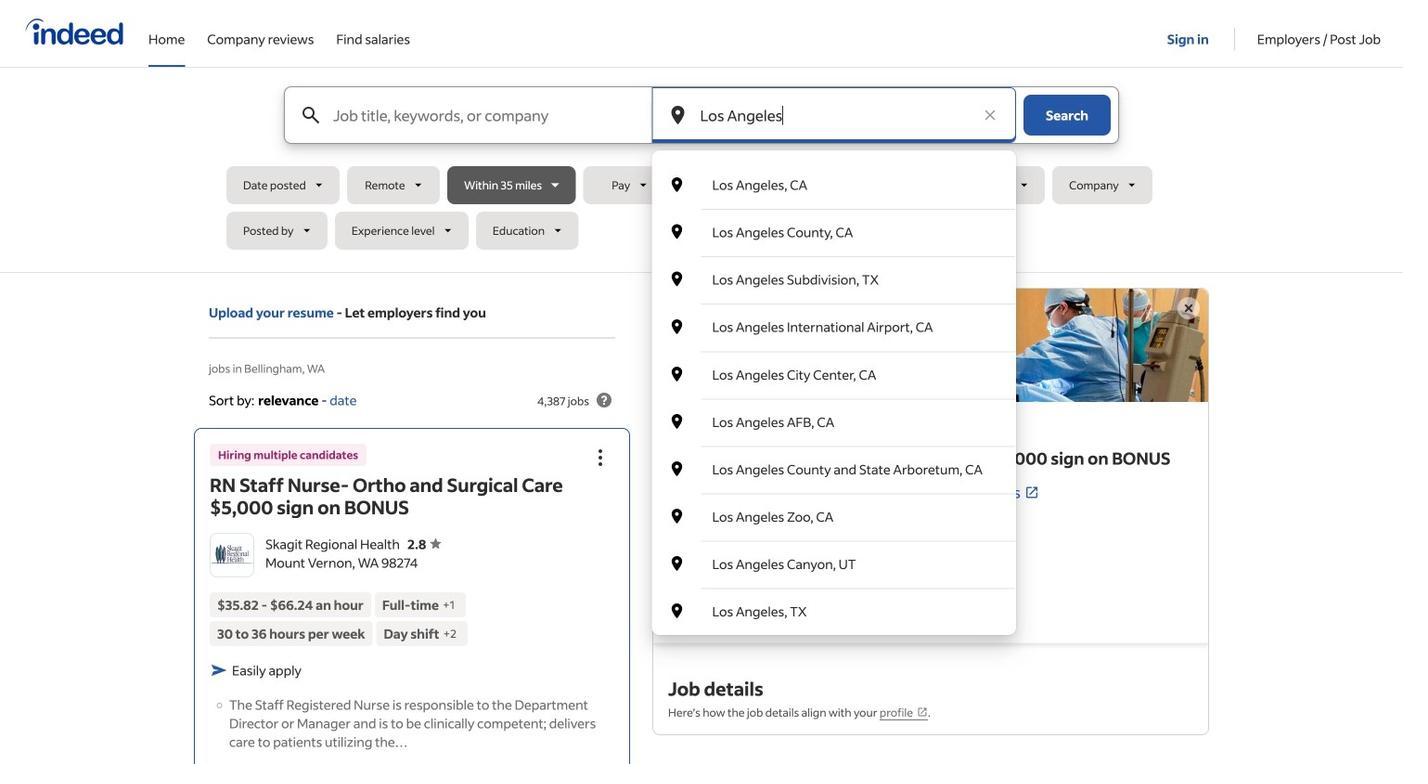Task type: locate. For each thing, give the bounding box(es) containing it.
None search field
[[227, 86, 1177, 635]]

Edit location text field
[[697, 87, 972, 143]]

company logo image
[[211, 534, 253, 576]]

skagit regional health (opens in a new tab) image
[[826, 485, 841, 500]]

search: Job title, keywords, or company text field
[[330, 87, 649, 143]]

2.8 out of 5 stars. link to 111 reviews company ratings (opens in a new tab) image
[[1025, 485, 1040, 500]]

search suggestions list box
[[652, 162, 1017, 635]]

skagit regional health logo image
[[654, 289, 1209, 402], [668, 386, 724, 441]]



Task type: describe. For each thing, give the bounding box(es) containing it.
help icon image
[[593, 389, 616, 411]]

not interested image
[[855, 589, 878, 611]]

close job details image
[[1178, 297, 1200, 319]]

job preferences (opens in a new window) image
[[917, 706, 928, 718]]

job actions for rn staff nurse- ortho and surgical care $5,000 sign on bonus is collapsed image
[[590, 446, 612, 469]]

save this job image
[[800, 589, 822, 611]]

2.8 out of five stars rating image
[[407, 536, 441, 552]]

2.8 out of 5 stars image
[[856, 481, 939, 504]]

clear location input image
[[981, 106, 1000, 124]]



Task type: vqa. For each thing, say whether or not it's contained in the screenshot.
2.8 out of five stars rating ICON
yes



